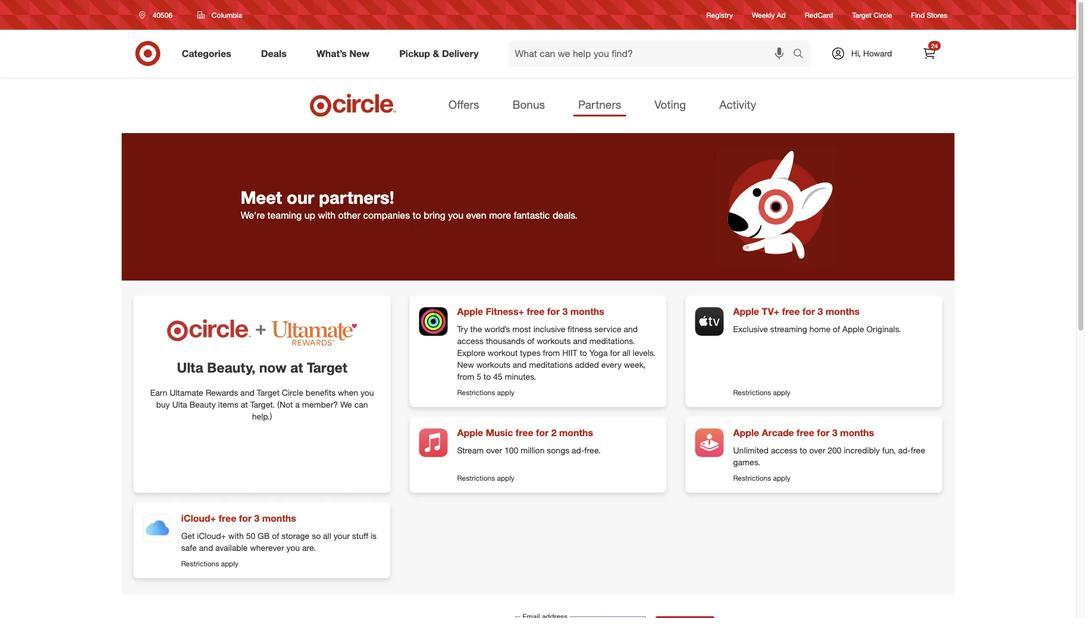 Task type: locate. For each thing, give the bounding box(es) containing it.
2 vertical spatial target
[[257, 388, 280, 398]]

for up exclusive streaming home of apple originals.
[[803, 306, 815, 318]]

1 vertical spatial all
[[323, 531, 331, 542]]

free for arcade
[[797, 428, 815, 439]]

howard
[[863, 48, 892, 59]]

1 horizontal spatial new
[[457, 360, 474, 370]]

icloud+ up get
[[181, 513, 216, 525]]

target up hi,
[[852, 10, 872, 19]]

at right the items
[[241, 400, 248, 410]]

you inside 'meet our partners! we're teaming up with other companies to bring you even more fantastic deals.'
[[448, 210, 464, 221]]

home
[[810, 324, 831, 335]]

50
[[246, 531, 255, 542]]

to inside unlimited access to over 200 incredibly fun, ad-free games.
[[800, 446, 807, 456]]

1 horizontal spatial with
[[318, 210, 336, 221]]

restrictions apply down games.
[[733, 474, 791, 483]]

with right up on the top of page
[[318, 210, 336, 221]]

free inside unlimited access to over 200 incredibly fun, ad-free games.
[[911, 446, 925, 456]]

fun,
[[882, 446, 896, 456]]

workouts up 45 at the bottom
[[476, 360, 510, 370]]

weekly ad link
[[752, 10, 786, 20]]

1 horizontal spatial of
[[527, 336, 534, 347]]

ulta inside earn ultamate rewards and target circle benefits when you buy ulta beauty items at target. (not a member? we can help.)
[[172, 400, 187, 410]]

workouts
[[537, 336, 571, 347], [476, 360, 510, 370]]

other
[[338, 210, 361, 221]]

24
[[931, 42, 938, 49]]

icloud+ up available
[[197, 531, 226, 542]]

apply down 100
[[497, 474, 515, 483]]

apply for free
[[221, 560, 239, 569]]

stream
[[457, 446, 484, 456]]

what's
[[316, 48, 347, 59]]

0 horizontal spatial you
[[287, 543, 300, 554]]

0 horizontal spatial with
[[228, 531, 244, 542]]

3 up inclusive
[[563, 306, 568, 318]]

access
[[457, 336, 484, 347], [771, 446, 797, 456]]

icloud+
[[181, 513, 216, 525], [197, 531, 226, 542]]

more
[[489, 210, 511, 221]]

apply up arcade
[[773, 389, 791, 397]]

yoga
[[590, 348, 608, 358]]

0 vertical spatial you
[[448, 210, 464, 221]]

for up inclusive
[[547, 306, 560, 318]]

0 horizontal spatial from
[[457, 372, 474, 382]]

apply down arcade
[[773, 474, 791, 483]]

1 horizontal spatial from
[[543, 348, 560, 358]]

free right fun,
[[911, 446, 925, 456]]

3 up 50
[[254, 513, 260, 525]]

months up 'home'
[[826, 306, 860, 318]]

you left the even
[[448, 210, 464, 221]]

inclusive
[[534, 324, 566, 335]]

1 vertical spatial you
[[361, 388, 374, 398]]

0 vertical spatial from
[[543, 348, 560, 358]]

access inside unlimited access to over 200 incredibly fun, ad-free games.
[[771, 446, 797, 456]]

1 vertical spatial circle
[[282, 388, 303, 398]]

0 vertical spatial new
[[349, 48, 370, 59]]

workouts down inclusive
[[537, 336, 571, 347]]

restrictions down games.
[[733, 474, 771, 483]]

new down explore
[[457, 360, 474, 370]]

months for apple fitness+ free for 3 months
[[570, 306, 604, 318]]

over left 100
[[486, 446, 502, 456]]

unlimited access to over 200 incredibly fun, ad-free games.
[[733, 446, 925, 468]]

free
[[527, 306, 545, 318], [782, 306, 800, 318], [516, 428, 534, 439], [797, 428, 815, 439], [911, 446, 925, 456], [219, 513, 236, 525]]

0 vertical spatial icloud+
[[181, 513, 216, 525]]

ad
[[777, 10, 786, 19]]

voting link
[[650, 94, 691, 117]]

storage
[[282, 531, 310, 542]]

at right now
[[290, 360, 303, 376]]

3
[[563, 306, 568, 318], [818, 306, 823, 318], [832, 428, 838, 439], [254, 513, 260, 525]]

to left bring
[[413, 210, 421, 221]]

activity link
[[715, 94, 761, 117]]

restrictions for music
[[457, 474, 495, 483]]

1 vertical spatial with
[[228, 531, 244, 542]]

ulta down ultamate
[[172, 400, 187, 410]]

0 horizontal spatial over
[[486, 446, 502, 456]]

2 ad- from the left
[[898, 446, 911, 456]]

stores
[[927, 10, 948, 19]]

of up types
[[527, 336, 534, 347]]

access down arcade
[[771, 446, 797, 456]]

of
[[833, 324, 840, 335], [527, 336, 534, 347], [272, 531, 279, 542]]

circle left find
[[874, 10, 892, 19]]

0 horizontal spatial circle
[[282, 388, 303, 398]]

months up fitness
[[570, 306, 604, 318]]

unlimited
[[733, 446, 769, 456]]

million
[[521, 446, 545, 456]]

for up 200
[[817, 428, 830, 439]]

circle up a
[[282, 388, 303, 398]]

a
[[295, 400, 300, 410]]

restrictions apply for arcade
[[733, 474, 791, 483]]

activity
[[719, 98, 756, 111]]

target up benefits
[[307, 360, 347, 376]]

for up 50
[[239, 513, 252, 525]]

bonus
[[513, 98, 545, 111]]

restrictions for tv+
[[733, 389, 771, 397]]

hiit
[[562, 348, 578, 358]]

0 horizontal spatial ad-
[[572, 446, 585, 456]]

months for apple tv+ free for 3 months
[[826, 306, 860, 318]]

0 horizontal spatial at
[[241, 400, 248, 410]]

member?
[[302, 400, 338, 410]]

from left 5
[[457, 372, 474, 382]]

0 horizontal spatial access
[[457, 336, 484, 347]]

your
[[334, 531, 350, 542]]

0 vertical spatial of
[[833, 324, 840, 335]]

3 up 200
[[832, 428, 838, 439]]

find
[[911, 10, 925, 19]]

restrictions apply for tv+
[[733, 389, 791, 397]]

registry
[[707, 10, 733, 19]]

for inside 'try the world's most inclusive fitness service and access thousands of workouts and meditations. explore workout types from hiit to yoga for all levels. new workouts and meditations added every week, from 5 to 45 minutes.'
[[610, 348, 620, 358]]

restrictions for arcade
[[733, 474, 771, 483]]

free for fitness+
[[527, 306, 545, 318]]

3 for apple tv+ free for 3 months
[[818, 306, 823, 318]]

target for earn ultamate rewards and target circle benefits when you buy ulta beauty items at target. (not a member? we can help.)
[[257, 388, 280, 398]]

columbia
[[212, 10, 242, 19]]

apple up exclusive
[[733, 306, 759, 318]]

find stores link
[[911, 10, 948, 20]]

months up gb
[[262, 513, 296, 525]]

restrictions apply up arcade
[[733, 389, 791, 397]]

of right 'home'
[[833, 324, 840, 335]]

0 vertical spatial with
[[318, 210, 336, 221]]

0 vertical spatial workouts
[[537, 336, 571, 347]]

0 vertical spatial circle
[[874, 10, 892, 19]]

restrictions up arcade
[[733, 389, 771, 397]]

for down meditations.
[[610, 348, 620, 358]]

with up available
[[228, 531, 244, 542]]

What can we help you find? suggestions appear below search field
[[508, 40, 796, 67]]

0 horizontal spatial target
[[257, 388, 280, 398]]

and up meditations.
[[624, 324, 638, 335]]

is
[[371, 531, 377, 542]]

free up inclusive
[[527, 306, 545, 318]]

over left 200
[[809, 446, 826, 456]]

to inside 'meet our partners! we're teaming up with other companies to bring you even more fantastic deals.'
[[413, 210, 421, 221]]

free up streaming
[[782, 306, 800, 318]]

1 horizontal spatial target
[[307, 360, 347, 376]]

1 vertical spatial access
[[771, 446, 797, 456]]

45
[[493, 372, 503, 382]]

ulta up ultamate
[[177, 360, 203, 376]]

meet our partners! we're teaming up with other companies to bring you even more fantastic deals.
[[241, 187, 578, 221]]

bring
[[424, 210, 446, 221]]

1 vertical spatial new
[[457, 360, 474, 370]]

apple for apple fitness+ free for 3 months
[[457, 306, 483, 318]]

offers
[[448, 98, 479, 111]]

and right the safe in the left bottom of the page
[[199, 543, 213, 554]]

apply down available
[[221, 560, 239, 569]]

1 horizontal spatial access
[[771, 446, 797, 456]]

free right arcade
[[797, 428, 815, 439]]

apple up 'unlimited'
[[733, 428, 759, 439]]

3 up 'home'
[[818, 306, 823, 318]]

to up the "added" at the right
[[580, 348, 587, 358]]

1 vertical spatial at
[[241, 400, 248, 410]]

for left the 2
[[536, 428, 549, 439]]

deals.
[[553, 210, 578, 221]]

all up week,
[[622, 348, 631, 358]]

our
[[287, 187, 314, 208]]

you down storage
[[287, 543, 300, 554]]

1 vertical spatial of
[[527, 336, 534, 347]]

for
[[547, 306, 560, 318], [803, 306, 815, 318], [610, 348, 620, 358], [536, 428, 549, 439], [817, 428, 830, 439], [239, 513, 252, 525]]

free up stream over 100 million songs ad-free.
[[516, 428, 534, 439]]

of right gb
[[272, 531, 279, 542]]

40506 button
[[131, 4, 185, 26]]

exclusive streaming home of apple originals.
[[733, 324, 901, 335]]

1 horizontal spatial ad-
[[898, 446, 911, 456]]

restrictions down 5
[[457, 389, 495, 397]]

from up meditations
[[543, 348, 560, 358]]

apple up stream
[[457, 428, 483, 439]]

1 vertical spatial ulta
[[172, 400, 187, 410]]

stream over 100 million songs ad-free.
[[457, 446, 601, 456]]

2 horizontal spatial you
[[448, 210, 464, 221]]

at
[[290, 360, 303, 376], [241, 400, 248, 410]]

0 horizontal spatial all
[[323, 531, 331, 542]]

incredibly
[[844, 446, 880, 456]]

for for apple arcade free for 3 months
[[817, 428, 830, 439]]

1 horizontal spatial all
[[622, 348, 631, 358]]

we're
[[241, 210, 265, 221]]

None text field
[[515, 617, 646, 619]]

1 horizontal spatial over
[[809, 446, 826, 456]]

ad- right fun,
[[898, 446, 911, 456]]

access up explore
[[457, 336, 484, 347]]

restrictions apply down stream
[[457, 474, 515, 483]]

0 horizontal spatial of
[[272, 531, 279, 542]]

pickup
[[399, 48, 430, 59]]

1 horizontal spatial at
[[290, 360, 303, 376]]

and up target.
[[240, 388, 255, 398]]

for for apple music free for 2 months
[[536, 428, 549, 439]]

and inside earn ultamate rewards and target circle benefits when you buy ulta beauty items at target. (not a member? we can help.)
[[240, 388, 255, 398]]

1 horizontal spatial workouts
[[537, 336, 571, 347]]

over
[[486, 446, 502, 456], [809, 446, 826, 456]]

all right so
[[323, 531, 331, 542]]

apple for apple music free for 2 months
[[457, 428, 483, 439]]

you up can
[[361, 388, 374, 398]]

ulta
[[177, 360, 203, 376], [172, 400, 187, 410]]

from
[[543, 348, 560, 358], [457, 372, 474, 382]]

redcard
[[805, 10, 833, 19]]

deals link
[[251, 40, 302, 67]]

restrictions apply down the safe in the left bottom of the page
[[181, 560, 239, 569]]

2 vertical spatial of
[[272, 531, 279, 542]]

new inside 'try the world's most inclusive fitness service and access thousands of workouts and meditations. explore workout types from hiit to yoga for all levels. new workouts and meditations added every week, from 5 to 45 minutes.'
[[457, 360, 474, 370]]

months for apple arcade free for 3 months
[[840, 428, 874, 439]]

0 vertical spatial target
[[852, 10, 872, 19]]

0 vertical spatial all
[[622, 348, 631, 358]]

apple up the the
[[457, 306, 483, 318]]

you
[[448, 210, 464, 221], [361, 388, 374, 398], [287, 543, 300, 554]]

0 horizontal spatial workouts
[[476, 360, 510, 370]]

meditations.
[[590, 336, 635, 347]]

months up incredibly
[[840, 428, 874, 439]]

restrictions apply for music
[[457, 474, 515, 483]]

ad- right songs
[[572, 446, 585, 456]]

new right what's
[[349, 48, 370, 59]]

restrictions down the safe in the left bottom of the page
[[181, 560, 219, 569]]

apply down 45 at the bottom
[[497, 389, 515, 397]]

1 vertical spatial icloud+
[[197, 531, 226, 542]]

search
[[788, 49, 816, 60]]

target up target.
[[257, 388, 280, 398]]

ad-
[[572, 446, 585, 456], [898, 446, 911, 456]]

apply for tv+
[[773, 389, 791, 397]]

1 vertical spatial target
[[307, 360, 347, 376]]

for for apple tv+ free for 3 months
[[803, 306, 815, 318]]

1 vertical spatial workouts
[[476, 360, 510, 370]]

target inside earn ultamate rewards and target circle benefits when you buy ulta beauty items at target. (not a member? we can help.)
[[257, 388, 280, 398]]

restrictions apply down 5
[[457, 389, 515, 397]]

1 horizontal spatial you
[[361, 388, 374, 398]]

2 over from the left
[[809, 446, 826, 456]]

minutes.
[[505, 372, 536, 382]]

exclusive
[[733, 324, 768, 335]]

0 vertical spatial access
[[457, 336, 484, 347]]

target for ulta beauty, now at target
[[307, 360, 347, 376]]

apply
[[497, 389, 515, 397], [773, 389, 791, 397], [497, 474, 515, 483], [773, 474, 791, 483], [221, 560, 239, 569]]

deals
[[261, 48, 287, 59]]

2 vertical spatial you
[[287, 543, 300, 554]]

to right 5
[[484, 372, 491, 382]]

to down apple arcade free for 3 months
[[800, 446, 807, 456]]

all
[[622, 348, 631, 358], [323, 531, 331, 542]]

help.)
[[252, 412, 272, 422]]

with inside 'meet our partners! we're teaming up with other companies to bring you even more fantastic deals.'
[[318, 210, 336, 221]]

and
[[624, 324, 638, 335], [573, 336, 587, 347], [513, 360, 527, 370], [240, 388, 255, 398], [199, 543, 213, 554]]

months right the 2
[[559, 428, 593, 439]]

categories link
[[172, 40, 246, 67]]

restrictions
[[457, 389, 495, 397], [733, 389, 771, 397], [457, 474, 495, 483], [733, 474, 771, 483], [181, 560, 219, 569]]

restrictions down stream
[[457, 474, 495, 483]]

tv+
[[762, 306, 780, 318]]



Task type: vqa. For each thing, say whether or not it's contained in the screenshot.
Categories link
yes



Task type: describe. For each thing, give the bounding box(es) containing it.
beauty,
[[207, 360, 255, 376]]

hi, howard
[[851, 48, 892, 59]]

most
[[513, 324, 531, 335]]

free up available
[[219, 513, 236, 525]]

can
[[354, 400, 368, 410]]

months for apple music free for 2 months
[[559, 428, 593, 439]]

free for music
[[516, 428, 534, 439]]

restrictions for free
[[181, 560, 219, 569]]

voting
[[655, 98, 686, 111]]

gb
[[258, 531, 270, 542]]

apply for fitness+
[[497, 389, 515, 397]]

over inside unlimited access to over 200 incredibly fun, ad-free games.
[[809, 446, 826, 456]]

target circle link
[[852, 10, 892, 20]]

we
[[340, 400, 352, 410]]

target circle logo image
[[308, 93, 399, 118]]

40506
[[153, 10, 172, 19]]

songs
[[547, 446, 570, 456]]

get icloud+ with 50 gb of storage so all your stuff is safe and available wherever you are.
[[181, 531, 377, 554]]

meditations
[[529, 360, 573, 370]]

you inside get icloud+ with 50 gb of storage so all your stuff is safe and available wherever you are.
[[287, 543, 300, 554]]

icloud+ inside get icloud+ with 50 gb of storage so all your stuff is safe and available wherever you are.
[[197, 531, 226, 542]]

apply for music
[[497, 474, 515, 483]]

fitness
[[568, 324, 592, 335]]

for for apple fitness+ free for 3 months
[[547, 306, 560, 318]]

items
[[218, 400, 238, 410]]

icloud+ free for 3 months
[[181, 513, 296, 525]]

wherever
[[250, 543, 284, 554]]

0 vertical spatial at
[[290, 360, 303, 376]]

you inside earn ultamate rewards and target circle benefits when you buy ulta beauty items at target. (not a member? we can help.)
[[361, 388, 374, 398]]

ulta beauty, now at target
[[177, 360, 347, 376]]

benefits
[[306, 388, 336, 398]]

and down fitness
[[573, 336, 587, 347]]

3 for apple arcade free for 3 months
[[832, 428, 838, 439]]

even
[[466, 210, 487, 221]]

weekly ad
[[752, 10, 786, 19]]

explore
[[457, 348, 486, 358]]

with inside get icloud+ with 50 gb of storage so all your stuff is safe and available wherever you are.
[[228, 531, 244, 542]]

access inside 'try the world's most inclusive fitness service and access thousands of workouts and meditations. explore workout types from hiit to yoga for all levels. new workouts and meditations added every week, from 5 to 45 minutes.'
[[457, 336, 484, 347]]

free for tv+
[[782, 306, 800, 318]]

music
[[486, 428, 513, 439]]

what's new link
[[306, 40, 384, 67]]

are.
[[302, 543, 316, 554]]

(not
[[277, 400, 293, 410]]

partners link
[[574, 94, 626, 117]]

registry link
[[707, 10, 733, 20]]

world's
[[485, 324, 510, 335]]

search button
[[788, 40, 816, 69]]

earn
[[150, 388, 167, 398]]

types
[[520, 348, 541, 358]]

pickup & delivery
[[399, 48, 479, 59]]

safe
[[181, 543, 197, 554]]

apple for apple tv+ free for 3 months
[[733, 306, 759, 318]]

ultamate
[[170, 388, 203, 398]]

columbia button
[[190, 4, 250, 26]]

apple music free for 2 months
[[457, 428, 593, 439]]

thousands
[[486, 336, 525, 347]]

all inside 'try the world's most inclusive fitness service and access thousands of workouts and meditations. explore workout types from hiit to yoga for all levels. new workouts and meditations added every week, from 5 to 45 minutes.'
[[622, 348, 631, 358]]

5
[[477, 372, 481, 382]]

at inside earn ultamate rewards and target circle benefits when you buy ulta beauty items at target. (not a member? we can help.)
[[241, 400, 248, 410]]

try
[[457, 324, 468, 335]]

fantastic
[[514, 210, 550, 221]]

added
[[575, 360, 599, 370]]

up
[[304, 210, 315, 221]]

streaming
[[770, 324, 807, 335]]

so
[[312, 531, 321, 542]]

restrictions apply for free
[[181, 560, 239, 569]]

partners
[[578, 98, 621, 111]]

hi,
[[851, 48, 861, 59]]

ad- inside unlimited access to over 200 incredibly fun, ad-free games.
[[898, 446, 911, 456]]

earn ultamate rewards and target circle benefits when you buy ulta beauty items at target. (not a member? we can help.)
[[150, 388, 374, 422]]

100
[[505, 446, 518, 456]]

all inside get icloud+ with 50 gb of storage so all your stuff is safe and available wherever you are.
[[323, 531, 331, 542]]

when
[[338, 388, 358, 398]]

2 horizontal spatial target
[[852, 10, 872, 19]]

24 link
[[917, 40, 943, 67]]

apple left originals. on the right bottom
[[843, 324, 864, 335]]

offers link
[[444, 94, 484, 117]]

partners!
[[319, 187, 394, 208]]

target circle
[[852, 10, 892, 19]]

200
[[828, 446, 842, 456]]

1 horizontal spatial circle
[[874, 10, 892, 19]]

what's new
[[316, 48, 370, 59]]

restrictions for fitness+
[[457, 389, 495, 397]]

2 horizontal spatial of
[[833, 324, 840, 335]]

of inside get icloud+ with 50 gb of storage so all your stuff is safe and available wherever you are.
[[272, 531, 279, 542]]

of inside 'try the world's most inclusive fitness service and access thousands of workouts and meditations. explore workout types from hiit to yoga for all levels. new workouts and meditations added every week, from 5 to 45 minutes.'
[[527, 336, 534, 347]]

1 over from the left
[[486, 446, 502, 456]]

3 for apple fitness+ free for 3 months
[[563, 306, 568, 318]]

workout
[[488, 348, 518, 358]]

0 vertical spatial ulta
[[177, 360, 203, 376]]

2
[[551, 428, 557, 439]]

restrictions apply for fitness+
[[457, 389, 515, 397]]

levels.
[[633, 348, 656, 358]]

circle inside earn ultamate rewards and target circle benefits when you buy ulta beauty items at target. (not a member? we can help.)
[[282, 388, 303, 398]]

and inside get icloud+ with 50 gb of storage so all your stuff is safe and available wherever you are.
[[199, 543, 213, 554]]

arcade
[[762, 428, 794, 439]]

1 ad- from the left
[[572, 446, 585, 456]]

service
[[595, 324, 622, 335]]

&
[[433, 48, 439, 59]]

apply for arcade
[[773, 474, 791, 483]]

buy
[[156, 400, 170, 410]]

apple fitness+ free for 3 months
[[457, 306, 604, 318]]

categories
[[182, 48, 231, 59]]

fitness+
[[486, 306, 524, 318]]

try the world's most inclusive fitness service and access thousands of workouts and meditations. explore workout types from hiit to yoga for all levels. new workouts and meditations added every week, from 5 to 45 minutes.
[[457, 324, 656, 382]]

target.
[[250, 400, 275, 410]]

get
[[181, 531, 195, 542]]

1 vertical spatial from
[[457, 372, 474, 382]]

now
[[259, 360, 287, 376]]

meet
[[241, 187, 282, 208]]

apple for apple arcade free for 3 months
[[733, 428, 759, 439]]

find stores
[[911, 10, 948, 19]]

and up minutes.
[[513, 360, 527, 370]]

0 horizontal spatial new
[[349, 48, 370, 59]]

companies
[[363, 210, 410, 221]]



